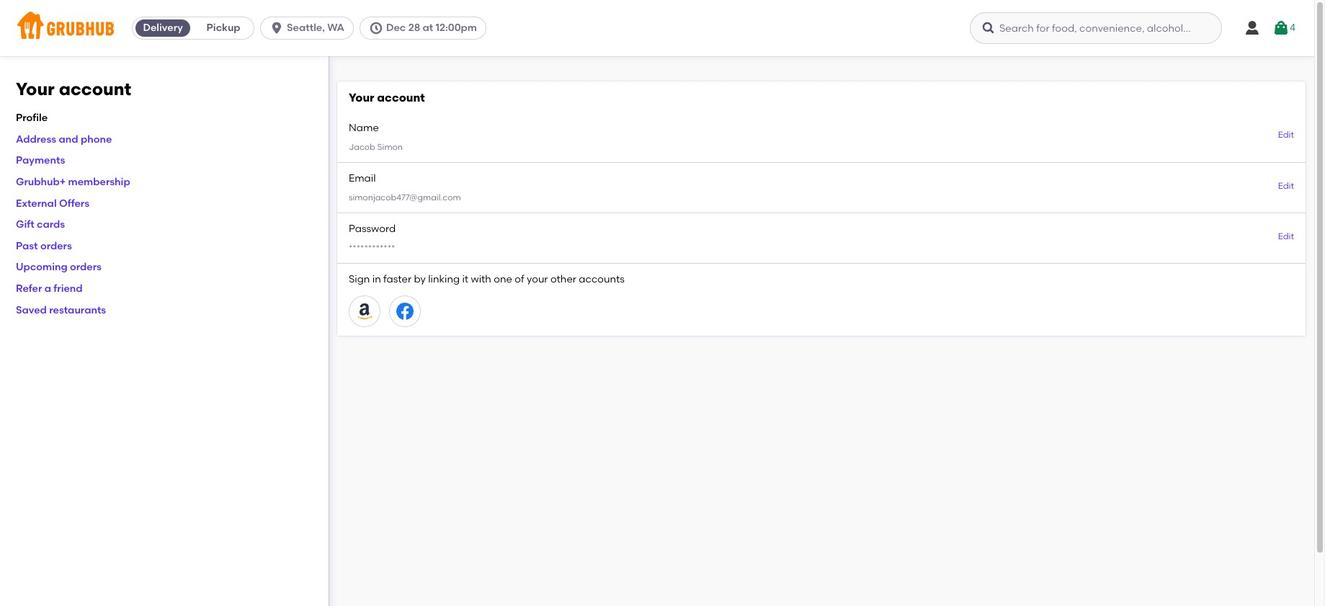 Task type: vqa. For each thing, say whether or not it's contained in the screenshot.
Membership
yes



Task type: describe. For each thing, give the bounding box(es) containing it.
saved restaurants link
[[16, 304, 106, 316]]

external offers link
[[16, 197, 89, 209]]

svg image inside dec 28 at 12:00pm button
[[369, 21, 383, 35]]

sign
[[349, 273, 370, 286]]

in
[[372, 273, 381, 286]]

dec
[[386, 22, 406, 34]]

it
[[462, 273, 469, 286]]

your
[[527, 273, 548, 286]]

grubhub+
[[16, 176, 66, 188]]

external offers
[[16, 197, 89, 209]]

account inside your account form
[[377, 91, 425, 105]]

login with amazon image
[[356, 303, 373, 320]]

gift
[[16, 219, 34, 231]]

profile link
[[16, 112, 48, 124]]

edit button for password
[[1278, 231, 1294, 243]]

name
[[349, 121, 379, 134]]

profile
[[16, 112, 48, 124]]

refer
[[16, 283, 42, 295]]

other
[[551, 273, 577, 286]]

restaurants
[[49, 304, 106, 316]]

delivery
[[143, 22, 183, 34]]

faster
[[383, 273, 412, 286]]

4 button
[[1273, 15, 1296, 41]]

0 horizontal spatial your
[[16, 79, 55, 99]]

saved restaurants
[[16, 304, 106, 316]]

upcoming orders link
[[16, 261, 102, 273]]

jacob simon
[[349, 142, 403, 152]]

4
[[1290, 22, 1296, 34]]

cards
[[37, 219, 65, 231]]

at
[[423, 22, 433, 34]]

grubhub+ membership link
[[16, 176, 130, 188]]

of
[[515, 273, 524, 286]]

your inside form
[[349, 91, 374, 105]]

12:00pm
[[436, 22, 477, 34]]

edit button for email
[[1278, 180, 1294, 192]]

a
[[44, 283, 51, 295]]

payments
[[16, 155, 65, 167]]

jacob
[[349, 142, 375, 152]]

main navigation navigation
[[0, 0, 1315, 56]]

pickup button
[[193, 17, 254, 40]]

address and phone
[[16, 133, 112, 145]]

offers
[[59, 197, 89, 209]]

by
[[414, 273, 426, 286]]

email
[[349, 172, 376, 184]]

saved
[[16, 304, 47, 316]]

upcoming orders
[[16, 261, 102, 273]]

address and phone link
[[16, 133, 112, 145]]

external
[[16, 197, 57, 209]]

simonjacob477@gmail.com
[[349, 192, 461, 203]]

edit for name
[[1278, 130, 1294, 140]]



Task type: locate. For each thing, give the bounding box(es) containing it.
edit button
[[1278, 129, 1294, 142], [1278, 180, 1294, 192], [1278, 231, 1294, 243]]

28
[[408, 22, 420, 34]]

past
[[16, 240, 38, 252]]

orders up upcoming orders link
[[40, 240, 72, 252]]

your up profile
[[16, 79, 55, 99]]

refer a friend link
[[16, 283, 83, 295]]

2 edit from the top
[[1278, 181, 1294, 191]]

0 vertical spatial edit button
[[1278, 129, 1294, 142]]

address
[[16, 133, 56, 145]]

upcoming
[[16, 261, 68, 273]]

3 edit button from the top
[[1278, 231, 1294, 243]]

0 vertical spatial edit
[[1278, 130, 1294, 140]]

your account inside form
[[349, 91, 425, 105]]

svg image
[[1244, 19, 1261, 37], [1273, 19, 1290, 37], [369, 21, 383, 35], [982, 21, 996, 35]]

1 vertical spatial orders
[[70, 261, 102, 273]]

1 horizontal spatial account
[[377, 91, 425, 105]]

seattle, wa
[[287, 22, 345, 34]]

pickup
[[207, 22, 240, 34]]

orders
[[40, 240, 72, 252], [70, 261, 102, 273]]

membership
[[68, 176, 130, 188]]

0 horizontal spatial your account
[[16, 79, 131, 99]]

1 horizontal spatial your account
[[349, 91, 425, 105]]

edit for password
[[1278, 231, 1294, 241]]

friend
[[54, 283, 83, 295]]

accounts
[[579, 273, 625, 286]]

0 horizontal spatial account
[[59, 79, 131, 99]]

gift cards link
[[16, 219, 65, 231]]

edit for email
[[1278, 181, 1294, 191]]

your up the name
[[349, 91, 374, 105]]

orders for upcoming orders
[[70, 261, 102, 273]]

simon
[[377, 142, 403, 152]]

1 horizontal spatial your
[[349, 91, 374, 105]]

your account
[[16, 79, 131, 99], [349, 91, 425, 105]]

your
[[16, 79, 55, 99], [349, 91, 374, 105]]

1 vertical spatial edit
[[1278, 181, 1294, 191]]

and
[[59, 133, 78, 145]]

2 vertical spatial edit
[[1278, 231, 1294, 241]]

payments link
[[16, 155, 65, 167]]

password
[[349, 223, 396, 235]]

your account up the name
[[349, 91, 425, 105]]

login with facebook image
[[396, 303, 414, 320]]

edit button for name
[[1278, 129, 1294, 142]]

1 edit from the top
[[1278, 130, 1294, 140]]

dec 28 at 12:00pm button
[[360, 17, 492, 40]]

past orders
[[16, 240, 72, 252]]

2 edit button from the top
[[1278, 180, 1294, 192]]

past orders link
[[16, 240, 72, 252]]

************
[[349, 243, 395, 253]]

2 vertical spatial edit button
[[1278, 231, 1294, 243]]

dec 28 at 12:00pm
[[386, 22, 477, 34]]

one
[[494, 273, 512, 286]]

seattle, wa button
[[260, 17, 360, 40]]

orders up the friend
[[70, 261, 102, 273]]

gift cards
[[16, 219, 65, 231]]

1 edit button from the top
[[1278, 129, 1294, 142]]

svg image
[[270, 21, 284, 35]]

account up phone
[[59, 79, 131, 99]]

1 vertical spatial edit button
[[1278, 180, 1294, 192]]

svg image inside 4 button
[[1273, 19, 1290, 37]]

edit
[[1278, 130, 1294, 140], [1278, 181, 1294, 191], [1278, 231, 1294, 241]]

wa
[[327, 22, 345, 34]]

seattle,
[[287, 22, 325, 34]]

your account up and
[[16, 79, 131, 99]]

account up the name
[[377, 91, 425, 105]]

sign in faster by linking it with one of your other accounts
[[349, 273, 625, 286]]

your account form
[[337, 81, 1306, 336]]

account
[[59, 79, 131, 99], [377, 91, 425, 105]]

linking
[[428, 273, 460, 286]]

orders for past orders
[[40, 240, 72, 252]]

grubhub+ membership
[[16, 176, 130, 188]]

0 vertical spatial orders
[[40, 240, 72, 252]]

phone
[[81, 133, 112, 145]]

Search for food, convenience, alcohol... search field
[[970, 12, 1222, 44]]

delivery button
[[133, 17, 193, 40]]

with
[[471, 273, 491, 286]]

refer a friend
[[16, 283, 83, 295]]

3 edit from the top
[[1278, 231, 1294, 241]]



